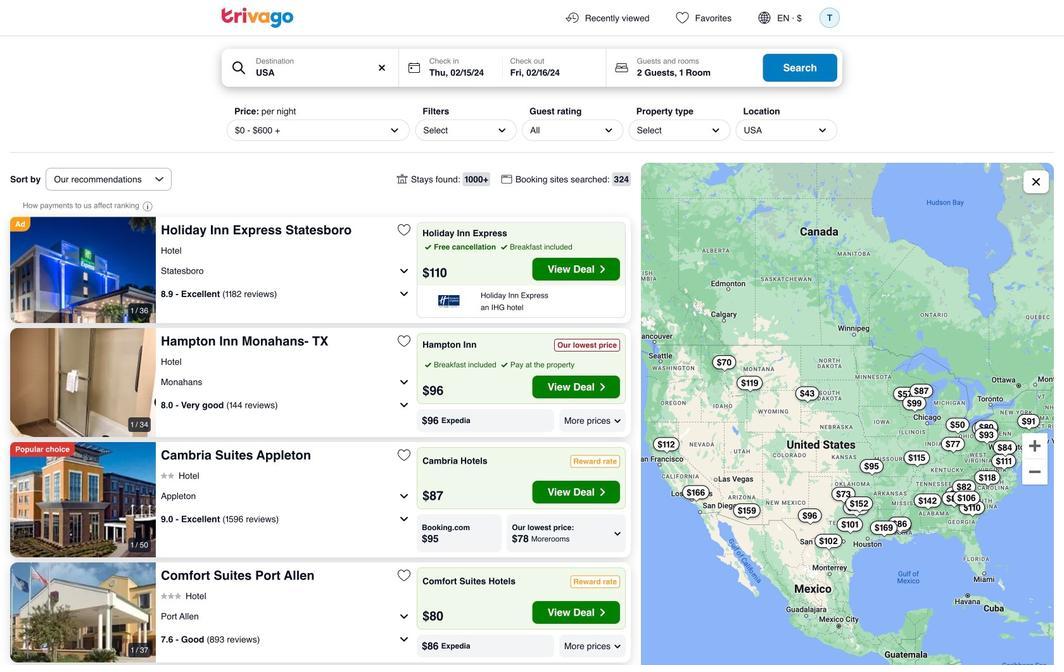 Task type: locate. For each thing, give the bounding box(es) containing it.
trivago logo image
[[222, 8, 294, 28]]

holiday inn express statesboro, (statesboro, usa) image
[[10, 217, 156, 323]]

hampton inn monahans- tx, (monahans, usa) image
[[10, 328, 156, 437]]

holiday inn express image
[[423, 294, 476, 309]]

None field
[[222, 49, 398, 87]]

clear image
[[376, 62, 388, 73]]

Where to? search field
[[256, 66, 391, 79]]



Task type: describe. For each thing, give the bounding box(es) containing it.
map region
[[641, 163, 1054, 665]]

cambria suites appleton, (appleton, usa) image
[[10, 442, 156, 557]]

comfort suites port allen, (port allen, usa) image
[[10, 563, 156, 663]]



Task type: vqa. For each thing, say whether or not it's contained in the screenshot.
$99 BUTTON
no



